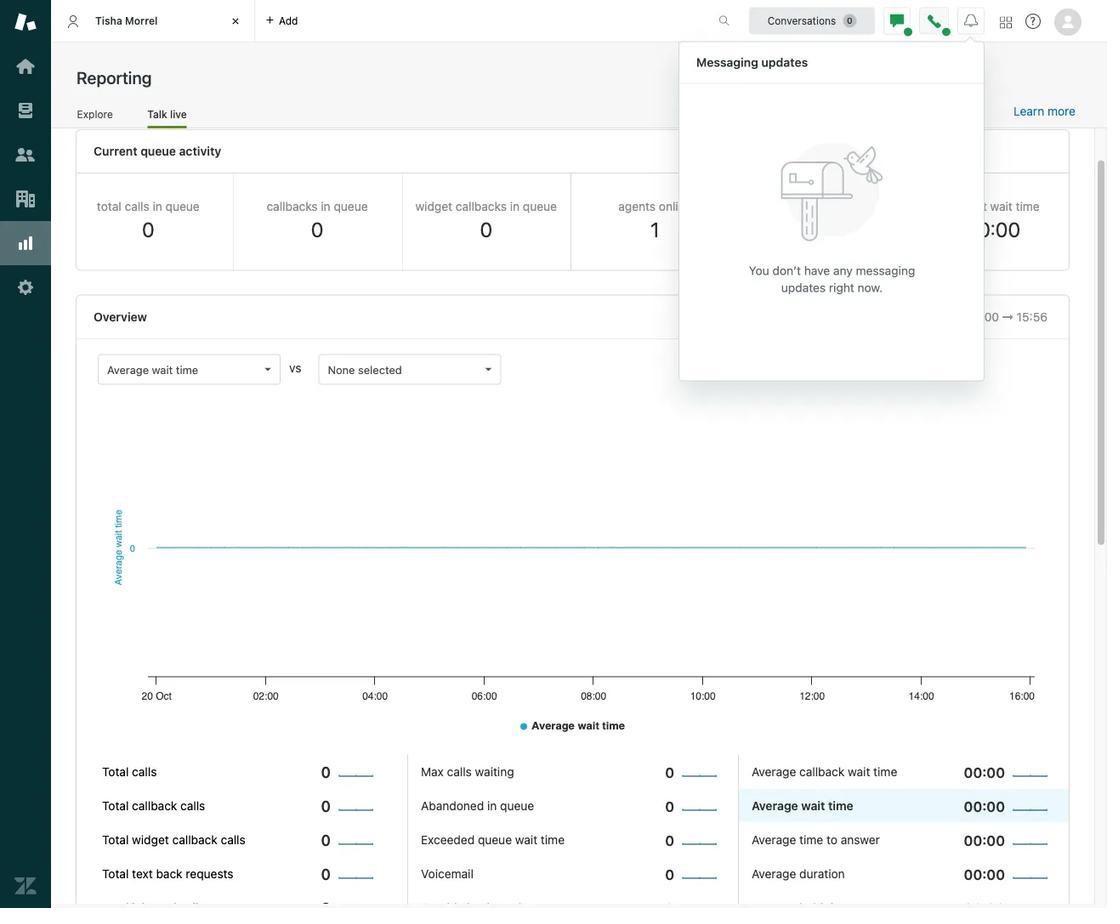 Task type: locate. For each thing, give the bounding box(es) containing it.
tabs tab list
[[51, 0, 701, 43]]

menu containing messaging updates
[[679, 41, 985, 384]]

add
[[279, 15, 298, 27]]

you
[[749, 264, 770, 278]]

reporting image
[[14, 232, 37, 254]]

updates down conversations
[[762, 55, 808, 69]]

1 vertical spatial updates
[[782, 281, 826, 295]]

admin image
[[14, 277, 37, 299]]

learn
[[1014, 104, 1045, 118]]

updates
[[762, 55, 808, 69], [782, 281, 826, 295]]

organizations image
[[14, 188, 37, 210]]

zendesk products image
[[1001, 17, 1012, 29]]

talk live link
[[147, 108, 187, 128]]

don't
[[773, 264, 801, 278]]

updates down have
[[782, 281, 826, 295]]

explore link
[[77, 108, 113, 126]]

views image
[[14, 100, 37, 122]]

zendesk image
[[14, 875, 37, 898]]

now.
[[858, 281, 883, 295]]

you don't have any messaging updates right now.
[[749, 264, 916, 295]]

get started image
[[14, 55, 37, 77]]

menu
[[679, 41, 985, 384]]

talk live
[[147, 108, 187, 120]]

messaging
[[697, 55, 759, 69]]



Task type: describe. For each thing, give the bounding box(es) containing it.
messaging updates
[[697, 55, 808, 69]]

main element
[[0, 0, 51, 909]]

reporting
[[77, 67, 152, 87]]

get help image
[[1026, 14, 1041, 29]]

learn more
[[1014, 104, 1076, 118]]

have
[[805, 264, 831, 278]]

close image
[[227, 13, 244, 30]]

live
[[170, 108, 187, 120]]

conversations button
[[750, 7, 875, 34]]

any
[[834, 264, 853, 278]]

conversations
[[768, 15, 837, 27]]

customers image
[[14, 144, 37, 166]]

right
[[829, 281, 855, 295]]

0 vertical spatial updates
[[762, 55, 808, 69]]

tisha
[[95, 15, 122, 27]]

talk
[[147, 108, 167, 120]]

tisha morrel
[[95, 15, 158, 27]]

more
[[1048, 104, 1076, 118]]

learn more link
[[1014, 104, 1076, 119]]

updates inside you don't have any messaging updates right now.
[[782, 281, 826, 295]]

tisha morrel tab
[[51, 0, 255, 43]]

zendesk support image
[[14, 11, 37, 33]]

explore
[[77, 108, 113, 120]]

add button
[[255, 0, 308, 42]]

button displays agent's chat status as online. image
[[891, 14, 904, 28]]

messaging
[[856, 264, 916, 278]]

morrel
[[125, 15, 158, 27]]

notifications image
[[965, 14, 978, 28]]



Task type: vqa. For each thing, say whether or not it's contained in the screenshot.
"explore" link
yes



